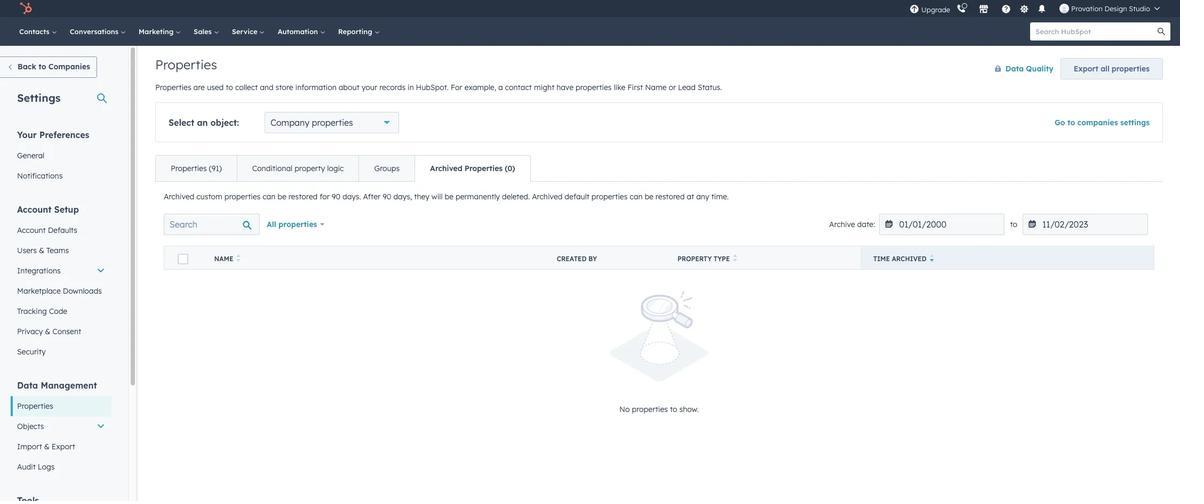 Task type: locate. For each thing, give the bounding box(es) containing it.
an
[[197, 117, 208, 128]]

MM/DD/YYYY text field
[[880, 214, 1005, 235], [1023, 214, 1149, 235]]

properties (91) link
[[156, 156, 237, 181]]

(0)
[[505, 164, 515, 173]]

data
[[1006, 64, 1024, 74], [17, 381, 38, 391]]

data down security
[[17, 381, 38, 391]]

1 vertical spatial data
[[17, 381, 38, 391]]

properties right no
[[632, 405, 668, 415]]

notifications button
[[1033, 0, 1051, 17]]

0 vertical spatial &
[[39, 246, 44, 256]]

account defaults
[[17, 226, 77, 235]]

any
[[697, 192, 710, 202]]

90
[[332, 192, 341, 202], [383, 192, 391, 202]]

archived properties (0) link
[[415, 156, 530, 181]]

to right 'go'
[[1068, 118, 1076, 128]]

will
[[432, 192, 443, 202]]

to right used
[[226, 83, 233, 92]]

2 mm/dd/yyyy text field from the left
[[1023, 214, 1149, 235]]

0 horizontal spatial restored
[[289, 192, 318, 202]]

1 vertical spatial export
[[52, 442, 75, 452]]

tab panel
[[155, 181, 1163, 446]]

press to sort. element down search archived properties search field
[[237, 255, 241, 264]]

search button
[[1153, 22, 1171, 41]]

conversations link
[[63, 17, 132, 46]]

properties left (0)
[[465, 164, 503, 173]]

and
[[260, 83, 274, 92]]

1 horizontal spatial mm/dd/yyyy text field
[[1023, 214, 1149, 235]]

contacts
[[19, 27, 52, 36]]

properties up objects
[[17, 402, 53, 411]]

created by
[[557, 255, 597, 263]]

0 horizontal spatial be
[[278, 192, 286, 202]]

0 horizontal spatial press to sort. image
[[237, 255, 241, 262]]

property
[[678, 255, 712, 263]]

quality
[[1026, 64, 1054, 74]]

no
[[620, 405, 630, 415]]

1 horizontal spatial be
[[445, 192, 454, 202]]

archived left custom
[[164, 192, 194, 202]]

press to sort. element right type on the bottom right of page
[[733, 255, 737, 264]]

press to sort. element
[[237, 255, 241, 264], [733, 255, 737, 264]]

& right import
[[44, 442, 50, 452]]

archived left descending sort. press to sort ascending. element
[[892, 255, 927, 263]]

1 vertical spatial &
[[45, 327, 50, 337]]

archive date:
[[830, 220, 875, 229]]

& inside "link"
[[44, 442, 50, 452]]

90 right after
[[383, 192, 391, 202]]

press to sort. image down search archived properties search field
[[237, 255, 241, 262]]

code
[[49, 307, 67, 316]]

1 horizontal spatial press to sort. element
[[733, 255, 737, 264]]

export left all
[[1074, 64, 1099, 74]]

companies
[[1078, 118, 1118, 128]]

in
[[408, 83, 414, 92]]

Search archived properties search field
[[164, 214, 260, 235]]

status.
[[698, 83, 722, 92]]

audit logs
[[17, 463, 55, 472]]

descending sort. press to sort ascending. element
[[930, 255, 934, 264]]

hubspot link
[[13, 2, 40, 15]]

2 press to sort. element from the left
[[733, 255, 737, 264]]

account up users
[[17, 226, 46, 235]]

& right privacy
[[45, 327, 50, 337]]

account up account defaults at the left
[[17, 204, 52, 215]]

2 press to sort. image from the left
[[733, 255, 737, 262]]

export inside import & export "link"
[[52, 442, 75, 452]]

be left at
[[645, 192, 654, 202]]

1 press to sort. element from the left
[[237, 255, 241, 264]]

privacy & consent
[[17, 327, 81, 337]]

archived inside time archived button
[[892, 255, 927, 263]]

tracking code
[[17, 307, 67, 316]]

users & teams
[[17, 246, 69, 256]]

properties right "default"
[[592, 192, 628, 202]]

all
[[1101, 64, 1110, 74]]

after
[[363, 192, 381, 202]]

hubspot image
[[19, 2, 32, 15]]

tab list
[[155, 155, 531, 182]]

properties inside 'link'
[[17, 402, 53, 411]]

provation design studio button
[[1054, 0, 1167, 17]]

are
[[193, 83, 205, 92]]

to left show.
[[670, 405, 678, 415]]

search image
[[1158, 28, 1166, 35]]

2 vertical spatial &
[[44, 442, 50, 452]]

defaults
[[48, 226, 77, 235]]

0 vertical spatial data
[[1006, 64, 1024, 74]]

show.
[[680, 405, 699, 415]]

0 vertical spatial name
[[645, 83, 667, 92]]

import
[[17, 442, 42, 452]]

descending sort. press to sort ascending. image
[[930, 255, 934, 262]]

0 horizontal spatial press to sort. element
[[237, 255, 241, 264]]

upgrade
[[922, 5, 951, 14]]

can
[[263, 192, 276, 202], [630, 192, 643, 202]]

james peterson image
[[1060, 4, 1070, 13]]

restored left at
[[656, 192, 685, 202]]

to inside alert
[[670, 405, 678, 415]]

company properties
[[271, 117, 353, 128]]

1 vertical spatial name
[[214, 255, 233, 263]]

records
[[380, 83, 406, 92]]

1 horizontal spatial press to sort. image
[[733, 255, 737, 262]]

0 vertical spatial export
[[1074, 64, 1099, 74]]

conversations
[[70, 27, 121, 36]]

press to sort. element for name
[[237, 255, 241, 264]]

press to sort. image
[[237, 255, 241, 262], [733, 255, 737, 262]]

0 horizontal spatial can
[[263, 192, 276, 202]]

privacy
[[17, 327, 43, 337]]

press to sort. image inside property type button
[[733, 255, 737, 262]]

back
[[18, 62, 36, 72]]

90 right for
[[332, 192, 341, 202]]

collect
[[235, 83, 258, 92]]

marketplaces button
[[973, 0, 995, 17]]

press to sort. element inside the name button
[[237, 255, 241, 264]]

no properties to show. alert
[[164, 291, 1155, 417]]

account for account setup
[[17, 204, 52, 215]]

all properties
[[267, 220, 317, 229]]

restored
[[289, 192, 318, 202], [656, 192, 685, 202]]

& right users
[[39, 246, 44, 256]]

notifications image
[[1038, 5, 1047, 14]]

for
[[320, 192, 330, 202]]

marketing link
[[132, 17, 187, 46]]

1 horizontal spatial restored
[[656, 192, 685, 202]]

audit
[[17, 463, 36, 472]]

name down search archived properties search field
[[214, 255, 233, 263]]

archived up archived custom properties can be restored for 90 days. after 90 days, they will be permanently deleted. archived default properties can be restored at any time. at the top of the page
[[430, 164, 463, 173]]

1 can from the left
[[263, 192, 276, 202]]

properties are used to collect and store information about your records in hubspot. for example, a contact might have properties like first name or lead status.
[[155, 83, 722, 92]]

name left or
[[645, 83, 667, 92]]

automation link
[[271, 17, 332, 46]]

menu
[[909, 0, 1168, 17]]

0 horizontal spatial export
[[52, 442, 75, 452]]

properties right all
[[1112, 64, 1150, 74]]

back to companies link
[[0, 57, 97, 78]]

data inside button
[[1006, 64, 1024, 74]]

3 be from the left
[[645, 192, 654, 202]]

data for data management
[[17, 381, 38, 391]]

properties right the all
[[279, 220, 317, 229]]

properties
[[155, 57, 217, 73], [155, 83, 191, 92], [171, 164, 207, 173], [465, 164, 503, 173], [17, 402, 53, 411]]

0 vertical spatial account
[[17, 204, 52, 215]]

properties left like
[[576, 83, 612, 92]]

be right 'will'
[[445, 192, 454, 202]]

Search HubSpot search field
[[1031, 22, 1161, 41]]

press to sort. element inside property type button
[[733, 255, 737, 264]]

notifications
[[17, 171, 63, 181]]

to up time archived button
[[1010, 220, 1018, 229]]

0 horizontal spatial data
[[17, 381, 38, 391]]

data left quality
[[1006, 64, 1024, 74]]

to right back
[[39, 62, 46, 72]]

restored left for
[[289, 192, 318, 202]]

object:
[[211, 117, 239, 128]]

properties up are
[[155, 57, 217, 73]]

1 horizontal spatial data
[[1006, 64, 1024, 74]]

& for consent
[[45, 327, 50, 337]]

export all properties button
[[1061, 58, 1163, 80]]

name
[[645, 83, 667, 92], [214, 255, 233, 263]]

about
[[339, 83, 360, 92]]

created
[[557, 255, 587, 263]]

archived
[[430, 164, 463, 173], [164, 192, 194, 202], [532, 192, 563, 202], [892, 255, 927, 263]]

export
[[1074, 64, 1099, 74], [52, 442, 75, 452]]

import & export
[[17, 442, 75, 452]]

to
[[39, 62, 46, 72], [226, 83, 233, 92], [1068, 118, 1076, 128], [1010, 220, 1018, 229], [670, 405, 678, 415]]

0 horizontal spatial 90
[[332, 192, 341, 202]]

marketing
[[139, 27, 176, 36]]

time archived
[[874, 255, 927, 263]]

select an object:
[[169, 117, 239, 128]]

marketplace
[[17, 287, 61, 296]]

1 horizontal spatial export
[[1074, 64, 1099, 74]]

1 horizontal spatial 90
[[383, 192, 391, 202]]

1 account from the top
[[17, 204, 52, 215]]

data quality
[[1006, 64, 1054, 74]]

1 vertical spatial account
[[17, 226, 46, 235]]

2 account from the top
[[17, 226, 46, 235]]

your preferences element
[[11, 129, 112, 186]]

property type button
[[665, 246, 861, 270]]

0 horizontal spatial name
[[214, 255, 233, 263]]

archived inside archived properties (0) "link"
[[430, 164, 463, 173]]

for
[[451, 83, 463, 92]]

properties left are
[[155, 83, 191, 92]]

integrations button
[[11, 261, 112, 281]]

contacts link
[[13, 17, 63, 46]]

select
[[169, 117, 194, 128]]

settings link
[[1018, 3, 1031, 14]]

1 horizontal spatial can
[[630, 192, 643, 202]]

1 press to sort. image from the left
[[237, 255, 241, 262]]

conditional property logic
[[252, 164, 344, 173]]

press to sort. image inside the name button
[[237, 255, 241, 262]]

be up all properties
[[278, 192, 286, 202]]

2 horizontal spatial be
[[645, 192, 654, 202]]

export up the audit logs link at the left bottom
[[52, 442, 75, 452]]

press to sort. image right type on the bottom right of page
[[733, 255, 737, 262]]

privacy & consent link
[[11, 322, 112, 342]]

(91)
[[209, 164, 222, 173]]

have
[[557, 83, 574, 92]]

0 horizontal spatial mm/dd/yyyy text field
[[880, 214, 1005, 235]]



Task type: vqa. For each thing, say whether or not it's contained in the screenshot.
2nd Link opens in a new window icon
no



Task type: describe. For each thing, give the bounding box(es) containing it.
marketplace downloads link
[[11, 281, 112, 302]]

general
[[17, 151, 44, 161]]

account setup element
[[11, 204, 112, 362]]

companies
[[48, 62, 90, 72]]

time archived button
[[861, 246, 1155, 270]]

provation design studio
[[1072, 4, 1151, 13]]

marketplaces image
[[979, 5, 989, 14]]

permanently
[[456, 192, 500, 202]]

go
[[1055, 118, 1066, 128]]

tab panel containing archived custom properties can be restored for 90 days. after 90 days, they will be permanently deleted. archived default properties can be restored at any time.
[[155, 181, 1163, 446]]

management
[[41, 381, 97, 391]]

name button
[[201, 246, 544, 270]]

account defaults link
[[11, 220, 112, 241]]

tracking code link
[[11, 302, 112, 322]]

groups link
[[359, 156, 415, 181]]

1 restored from the left
[[289, 192, 318, 202]]

1 mm/dd/yyyy text field from the left
[[880, 214, 1005, 235]]

2 restored from the left
[[656, 192, 685, 202]]

first
[[628, 83, 643, 92]]

preferences
[[39, 130, 89, 140]]

name inside button
[[214, 255, 233, 263]]

properties right custom
[[225, 192, 261, 202]]

data quality button
[[984, 58, 1055, 80]]

& for export
[[44, 442, 50, 452]]

export all properties
[[1074, 64, 1150, 74]]

settings
[[17, 91, 61, 105]]

company properties button
[[265, 112, 399, 133]]

archived left "default"
[[532, 192, 563, 202]]

press to sort. image for name
[[237, 255, 241, 262]]

or
[[669, 83, 676, 92]]

users & teams link
[[11, 241, 112, 261]]

all
[[267, 220, 276, 229]]

no properties to show.
[[620, 405, 699, 415]]

downloads
[[63, 287, 102, 296]]

studio
[[1130, 4, 1151, 13]]

at
[[687, 192, 694, 202]]

security link
[[11, 342, 112, 362]]

press to sort. image for property type
[[733, 255, 737, 262]]

account for account defaults
[[17, 226, 46, 235]]

property
[[295, 164, 325, 173]]

service
[[232, 27, 260, 36]]

design
[[1105, 4, 1128, 13]]

calling icon button
[[953, 2, 971, 15]]

might
[[534, 83, 555, 92]]

press to sort. element for property type
[[733, 255, 737, 264]]

marketplace downloads
[[17, 287, 102, 296]]

reporting
[[338, 27, 374, 36]]

tracking
[[17, 307, 47, 316]]

used
[[207, 83, 224, 92]]

time.
[[712, 192, 729, 202]]

upgrade image
[[910, 5, 920, 14]]

conditional
[[252, 164, 293, 173]]

tab list containing properties (91)
[[155, 155, 531, 182]]

2 can from the left
[[630, 192, 643, 202]]

deleted.
[[502, 192, 530, 202]]

properties inside alert
[[632, 405, 668, 415]]

help image
[[1002, 5, 1011, 14]]

service link
[[226, 17, 271, 46]]

a
[[499, 83, 503, 92]]

data management
[[17, 381, 97, 391]]

export inside export all properties button
[[1074, 64, 1099, 74]]

1 be from the left
[[278, 192, 286, 202]]

custom
[[197, 192, 222, 202]]

type
[[714, 255, 730, 263]]

conditional property logic link
[[237, 156, 359, 181]]

groups
[[374, 164, 400, 173]]

go to companies settings
[[1055, 118, 1150, 128]]

users
[[17, 246, 37, 256]]

sales
[[194, 27, 214, 36]]

like
[[614, 83, 626, 92]]

days.
[[343, 192, 361, 202]]

your
[[17, 130, 37, 140]]

integrations
[[17, 266, 61, 276]]

go to companies settings button
[[1055, 118, 1150, 128]]

archive
[[830, 220, 855, 229]]

company
[[271, 117, 310, 128]]

logic
[[327, 164, 344, 173]]

2 90 from the left
[[383, 192, 391, 202]]

& for teams
[[39, 246, 44, 256]]

date:
[[858, 220, 875, 229]]

lead
[[678, 83, 696, 92]]

archived custom properties can be restored for 90 days. after 90 days, they will be permanently deleted. archived default properties can be restored at any time.
[[164, 192, 729, 202]]

1 horizontal spatial name
[[645, 83, 667, 92]]

data management element
[[11, 380, 112, 478]]

provation
[[1072, 4, 1103, 13]]

settings image
[[1020, 5, 1029, 14]]

calling icon image
[[957, 4, 967, 14]]

consent
[[52, 327, 81, 337]]

days,
[[394, 192, 412, 202]]

example,
[[465, 83, 496, 92]]

properties down information
[[312, 117, 353, 128]]

back to companies
[[18, 62, 90, 72]]

data for data quality
[[1006, 64, 1024, 74]]

security
[[17, 347, 46, 357]]

properties inside "link"
[[465, 164, 503, 173]]

menu containing provation design studio
[[909, 0, 1168, 17]]

reporting link
[[332, 17, 386, 46]]

properties link
[[11, 397, 112, 417]]

notifications link
[[11, 166, 112, 186]]

properties inside button
[[1112, 64, 1150, 74]]

general link
[[11, 146, 112, 166]]

2 be from the left
[[445, 192, 454, 202]]

your
[[362, 83, 377, 92]]

1 90 from the left
[[332, 192, 341, 202]]

properties left (91)
[[171, 164, 207, 173]]

properties (91)
[[171, 164, 222, 173]]



